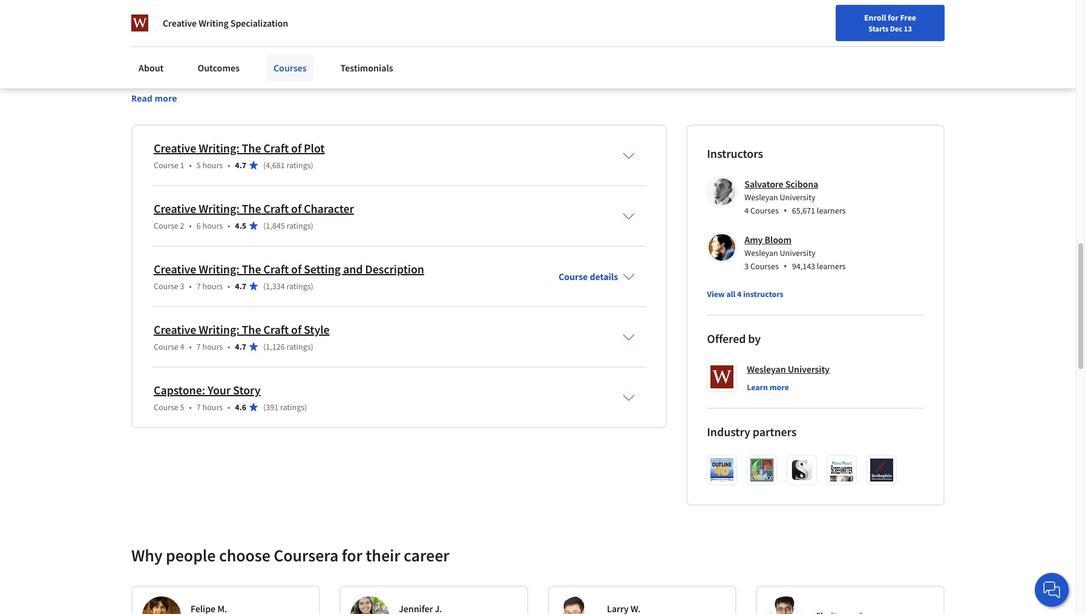 Task type: locate. For each thing, give the bounding box(es) containing it.
1 horizontal spatial the
[[178, 60, 191, 73]]

0 vertical spatial 4
[[745, 205, 749, 216]]

learn
[[747, 382, 768, 393]]

2 vertical spatial in
[[445, 90, 453, 102]]

1 horizontal spatial 5
[[197, 160, 201, 171]]

courses link
[[266, 54, 314, 81]]

1 vertical spatial courses
[[750, 205, 779, 216]]

creative for creative writing: the craft of style
[[154, 322, 196, 337]]

a left fresh
[[261, 75, 266, 87]]

3 craft from the top
[[263, 261, 289, 276]]

story, down genres: at top
[[415, 60, 437, 73]]

read
[[131, 93, 152, 104]]

memoir.
[[561, 46, 594, 58]]

genre
[[470, 90, 493, 102]]

your
[[208, 382, 231, 398]]

hours up creative writing: the craft of style link
[[202, 281, 223, 292]]

0 vertical spatial will
[[131, 60, 146, 73]]

0 vertical spatial 4.7
[[235, 160, 246, 171]]

amy bloom image
[[709, 234, 735, 261]]

creative writing specialization
[[163, 17, 288, 29]]

ratings right 1,845
[[286, 220, 311, 231]]

compose
[[337, 60, 374, 73]]

university up 94,143
[[780, 247, 815, 258]]

)
[[311, 160, 313, 171], [311, 220, 313, 231], [311, 281, 313, 292], [311, 341, 313, 352], [304, 402, 307, 413]]

for up dec
[[888, 12, 898, 23]]

2 vertical spatial courses
[[750, 261, 779, 272]]

character
[[304, 201, 354, 216]]

story,
[[454, 46, 477, 58], [415, 60, 437, 73]]

of up ( 1,845 ratings )
[[291, 201, 301, 216]]

0 horizontal spatial 5
[[180, 402, 184, 413]]

( down creative writing: the craft of setting and description
[[263, 281, 266, 292]]

learn more button
[[747, 381, 789, 393]]

7 for creative writing: the craft of style
[[197, 341, 201, 352]]

1 horizontal spatial for
[[888, 12, 898, 23]]

( down creative writing: the craft of style
[[263, 341, 266, 352]]

3 writing: from the top
[[199, 261, 239, 276]]

original
[[390, 90, 421, 102]]

4.6
[[235, 402, 246, 413]]

hours for creative writing: the craft of plot
[[202, 160, 223, 171]]

ratings down creative writing: the craft of setting and description
[[286, 281, 311, 292]]

of left three
[[276, 46, 284, 58]]

creative
[[163, 17, 197, 29], [154, 140, 196, 155], [154, 201, 196, 216], [154, 261, 196, 276], [154, 322, 196, 337]]

wesleyan university
[[747, 363, 830, 375]]

hours right 1 at the top left of page
[[202, 160, 223, 171]]

will down bracing
[[377, 75, 391, 87]]

courses down salvatore
[[750, 205, 779, 216]]

partner 2 image
[[751, 459, 774, 482]]

0 horizontal spatial will
[[131, 60, 146, 73]]

you down testimonials
[[360, 75, 375, 87]]

2 vertical spatial 4
[[180, 341, 184, 352]]

course for capstone: your story
[[154, 402, 178, 413]]

writing:
[[199, 140, 239, 155], [199, 201, 239, 216], [199, 261, 239, 276], [199, 322, 239, 337]]

4 hours from the top
[[202, 341, 223, 352]]

story, up the populated
[[454, 46, 477, 58]]

2 horizontal spatial in
[[596, 60, 603, 73]]

story
[[423, 90, 443, 102]]

style.
[[337, 75, 358, 87]]

1 vertical spatial 7
[[197, 341, 201, 352]]

university inside salvatore scibona wesleyan university 4 courses • 65,671 learners
[[780, 192, 815, 203]]

writing: for creative writing: the craft of plot
[[199, 140, 239, 155]]

1
[[180, 160, 184, 171]]

writing: for creative writing: the craft of setting and description
[[199, 261, 239, 276]]

creative up course 3 • 7 hours •
[[154, 261, 196, 276]]

offered
[[707, 331, 746, 346]]

salvatore scibona wesleyan university 4 courses • 65,671 learners
[[745, 178, 846, 217]]

1 vertical spatial for
[[342, 545, 362, 566]]

4.7 left "1,334"
[[235, 281, 246, 292]]

3 inside amy bloom wesleyan university 3 courses • 94,143 learners
[[745, 261, 749, 272]]

wesleyan for amy
[[745, 247, 778, 258]]

creative up course 4 • 7 hours •
[[154, 322, 196, 337]]

4 right "all"
[[737, 289, 742, 299]]

0 vertical spatial learners
[[817, 205, 846, 216]]

for
[[888, 12, 898, 23], [342, 545, 362, 566]]

0 vertical spatial wesleyan
[[745, 192, 778, 203]]

partners
[[753, 424, 797, 439]]

hours down capstone: your story "link"
[[202, 402, 223, 413]]

craft up "1,334"
[[263, 261, 289, 276]]

1 writing: from the top
[[199, 140, 239, 155]]

hours for creative writing: the craft of style
[[202, 341, 223, 352]]

2 hours from the top
[[202, 220, 223, 231]]

wesleyan down amy bloom link
[[745, 247, 778, 258]]

5 down capstone: on the left bottom of page
[[180, 402, 184, 413]]

2 vertical spatial 4.7
[[235, 341, 246, 352]]

0 vertical spatial more
[[155, 93, 177, 104]]

craft up 1,845
[[263, 201, 289, 216]]

5 right 1 at the top left of page
[[197, 160, 201, 171]]

4 ( from the top
[[263, 341, 266, 352]]

2 the from the top
[[242, 201, 261, 216]]

1 vertical spatial learners
[[817, 261, 846, 272]]

0 horizontal spatial story,
[[415, 60, 437, 73]]

1 vertical spatial a
[[261, 75, 266, 87]]

your
[[505, 90, 523, 102]]

2 7 from the top
[[197, 341, 201, 352]]

specialization up master
[[150, 46, 207, 58]]

specialization up covers on the top of the page
[[131, 8, 233, 30]]

wesleyan inside salvatore scibona wesleyan university 4 courses • 65,671 learners
[[745, 192, 778, 203]]

( down the creative writing: the craft of plot link
[[263, 160, 266, 171]]

writing: for creative writing: the craft of style
[[199, 322, 239, 337]]

0 vertical spatial story,
[[454, 46, 477, 58]]

wesleyan for salvatore
[[745, 192, 778, 203]]

courses inside salvatore scibona wesleyan university 4 courses • 65,671 learners
[[750, 205, 779, 216]]

4.7 for plot
[[235, 160, 246, 171]]

english button
[[822, 0, 895, 39]]

1 learners from the top
[[817, 205, 846, 216]]

1 vertical spatial story,
[[415, 60, 437, 73]]

of left the plot at the top left of page
[[291, 140, 301, 155]]

read more button
[[131, 92, 177, 105]]

0 vertical spatial courses
[[273, 62, 307, 74]]

show notifications image
[[913, 15, 927, 30]]

1 vertical spatial more
[[770, 382, 789, 393]]

2 ( from the top
[[263, 220, 266, 231]]

( 391 ratings )
[[263, 402, 307, 413]]

2 writing: from the top
[[199, 201, 239, 216]]

wesleyan up 'learn more' button
[[747, 363, 786, 375]]

more down interesting
[[155, 93, 177, 104]]

in up rewrite,
[[252, 75, 259, 87]]

partner 1 image
[[711, 459, 734, 482]]

3 hours from the top
[[202, 281, 223, 292]]

short
[[431, 46, 452, 58]]

4 writing: from the top
[[199, 322, 239, 337]]

of left your
[[495, 90, 503, 102]]

and
[[543, 46, 559, 58], [425, 75, 441, 87], [279, 90, 294, 102], [343, 261, 363, 276]]

0 horizontal spatial more
[[155, 93, 177, 104]]

0 horizontal spatial 3
[[180, 281, 184, 292]]

learners right 65,671
[[817, 205, 846, 216]]

2 vertical spatial 7
[[197, 402, 201, 413]]

2 learners from the top
[[817, 261, 846, 272]]

craft for plot
[[263, 140, 289, 155]]

writing: up the course 1 • 5 hours •
[[199, 140, 239, 155]]

in up in
[[596, 60, 603, 73]]

1 craft from the top
[[263, 140, 289, 155]]

5 hours from the top
[[202, 402, 223, 413]]

( for plot
[[263, 160, 266, 171]]

2 horizontal spatial a
[[376, 60, 381, 73]]

4 the from the top
[[242, 322, 261, 337]]

in right story
[[445, 90, 453, 102]]

1 horizontal spatial more
[[770, 382, 789, 393]]

capstone:
[[154, 382, 205, 398]]

learners right 94,143
[[817, 261, 846, 272]]

( right 4.6
[[263, 402, 266, 413]]

creative writing: the craft of setting and description link
[[154, 261, 424, 276]]

4.5
[[235, 220, 246, 231]]

you
[[189, 90, 204, 102]]

the for style
[[242, 322, 261, 337]]

writing: for creative writing: the craft of character
[[199, 201, 239, 216]]

for left their
[[342, 545, 362, 566]]

ratings right "1,126"
[[286, 341, 311, 352]]

0 vertical spatial 3
[[745, 261, 749, 272]]

creative up 1 at the top left of page
[[154, 140, 196, 155]]

salvatore scibona link
[[745, 178, 818, 190]]

writing: up course 3 • 7 hours •
[[199, 261, 239, 276]]

learners inside salvatore scibona wesleyan university 4 courses • 65,671 learners
[[817, 205, 846, 216]]

the down an
[[131, 90, 145, 102]]

1 7 from the top
[[197, 281, 201, 292]]

creative up 2
[[154, 201, 196, 216]]

of up ( 1,126 ratings )
[[291, 322, 301, 337]]

a down style.
[[336, 90, 341, 102]]

) right 391
[[304, 402, 307, 413]]

techniques
[[193, 60, 238, 73]]

•
[[189, 160, 192, 171], [228, 160, 230, 171], [784, 204, 787, 217], [189, 220, 192, 231], [228, 220, 230, 231], [784, 260, 787, 273], [189, 281, 192, 292], [228, 281, 230, 292], [189, 341, 192, 352], [228, 341, 230, 352], [189, 402, 192, 413], [228, 402, 230, 413]]

4 up "amy"
[[745, 205, 749, 216]]

courses inside amy bloom wesleyan university 3 courses • 94,143 learners
[[750, 261, 779, 272]]

writing: up 6
[[199, 201, 239, 216]]

1 vertical spatial in
[[252, 75, 259, 87]]

university inside amy bloom wesleyan university 3 courses • 94,143 learners
[[780, 247, 815, 258]]

draft,
[[222, 90, 244, 102]]

1 vertical spatial 3
[[180, 281, 184, 292]]

6
[[197, 220, 201, 231]]

wesleyan down salvatore
[[745, 192, 778, 203]]

the
[[178, 60, 191, 73], [131, 90, 145, 102], [455, 90, 468, 102]]

hours down creative writing: the craft of style link
[[202, 341, 223, 352]]

an
[[131, 75, 141, 87]]

enroll for free starts dec 13
[[864, 12, 916, 33]]

1 4.7 from the top
[[235, 160, 246, 171]]

4.7 down the 'creative writing: the craft of plot'
[[235, 160, 246, 171]]

creative for creative writing: the craft of character
[[154, 201, 196, 216]]

) down setting
[[311, 281, 313, 292]]

the down constructively
[[455, 90, 468, 102]]

1 vertical spatial 4.7
[[235, 281, 246, 292]]

creative writing: the craft of plot link
[[154, 140, 325, 155]]

complete
[[296, 90, 334, 102]]

1 the from the top
[[242, 140, 261, 155]]

) for setting
[[311, 281, 313, 292]]

the right master
[[178, 60, 191, 73]]

5 ( from the top
[[263, 402, 266, 413]]

) for plot
[[311, 160, 313, 171]]

craft up "1,126"
[[263, 322, 289, 337]]

4 inside salvatore scibona wesleyan university 4 courses • 65,671 learners
[[745, 205, 749, 216]]

learners for amy bloom
[[817, 261, 846, 272]]

3 the from the top
[[242, 261, 261, 276]]

(
[[263, 160, 266, 171], [263, 220, 266, 231], [263, 281, 266, 292], [263, 341, 266, 352], [263, 402, 266, 413]]

2 horizontal spatial the
[[455, 90, 468, 102]]

1 vertical spatial you
[[360, 75, 375, 87]]

1 vertical spatial will
[[377, 75, 391, 87]]

( for character
[[263, 220, 266, 231]]

( down creative writing: the craft of character
[[263, 220, 266, 231]]

course for creative writing: the craft of plot
[[154, 160, 178, 171]]

course 4 • 7 hours •
[[154, 341, 230, 352]]

university down scibona
[[780, 192, 815, 203]]

ratings down the plot at the top left of page
[[286, 160, 311, 171]]

) down character
[[311, 220, 313, 231]]

4 craft from the top
[[263, 322, 289, 337]]

5 right -
[[245, 8, 254, 30]]

amy
[[745, 234, 763, 246]]

) for style
[[311, 341, 313, 352]]

courses down amy bloom link
[[750, 261, 779, 272]]

specialization inside this specialization covers elements of three major creative writing genres: short story, narrative essay, and memoir. you will master the techniques that good writers use to compose a bracing story, populated with memorable characters in an interesting setting, written in a fresh descriptive style. you will analyze and constructively evaluate peer writing. in the capstone, you will draft, rewrite, and complete a substantial original story in the genre of your choosing.
[[150, 46, 207, 58]]

1 vertical spatial university
[[780, 247, 815, 258]]

salvatore scibona image
[[709, 178, 735, 205]]

3 4.7 from the top
[[235, 341, 246, 352]]

) down style
[[311, 341, 313, 352]]

this specialization covers elements of three major creative writing genres: short story, narrative essay, and memoir. you will master the techniques that good writers use to compose a bracing story, populated with memorable characters in an interesting setting, written in a fresh descriptive style. you will analyze and constructively evaluate peer writing. in the capstone, you will draft, rewrite, and complete a substantial original story in the genre of your choosing.
[[131, 46, 613, 102]]

3
[[745, 261, 749, 272], [180, 281, 184, 292]]

0 horizontal spatial a
[[261, 75, 266, 87]]

0 vertical spatial university
[[780, 192, 815, 203]]

1 horizontal spatial 3
[[745, 261, 749, 272]]

hours right 6
[[202, 220, 223, 231]]

0 vertical spatial for
[[888, 12, 898, 23]]

0 vertical spatial you
[[596, 46, 611, 58]]

1,845
[[266, 220, 285, 231]]

1 horizontal spatial 4
[[737, 289, 742, 299]]

0 horizontal spatial in
[[252, 75, 259, 87]]

4 up capstone: on the left bottom of page
[[180, 341, 184, 352]]

2 vertical spatial 5
[[180, 402, 184, 413]]

a down writing
[[376, 60, 381, 73]]

13
[[904, 24, 912, 33]]

hours for creative writing: the craft of setting and description
[[202, 281, 223, 292]]

creative writing: the craft of character
[[154, 201, 354, 216]]

0 vertical spatial 7
[[197, 281, 201, 292]]

this
[[131, 46, 148, 58]]

of for three
[[276, 46, 284, 58]]

3 7 from the top
[[197, 402, 201, 413]]

wesleyan inside amy bloom wesleyan university 3 courses • 94,143 learners
[[745, 247, 778, 258]]

course
[[154, 160, 178, 171], [154, 220, 178, 231], [559, 270, 588, 283], [154, 281, 178, 292], [154, 341, 178, 352], [154, 402, 178, 413]]

• inside salvatore scibona wesleyan university 4 courses • 65,671 learners
[[784, 204, 787, 217]]

2 vertical spatial a
[[336, 90, 341, 102]]

of
[[276, 46, 284, 58], [495, 90, 503, 102], [291, 140, 301, 155], [291, 201, 301, 216], [291, 261, 301, 276], [291, 322, 301, 337]]

ratings for plot
[[286, 160, 311, 171]]

courses down three
[[273, 62, 307, 74]]

None search field
[[172, 8, 463, 32]]

2 horizontal spatial 5
[[245, 8, 254, 30]]

2 4.7 from the top
[[235, 281, 246, 292]]

4.7
[[235, 160, 246, 171], [235, 281, 246, 292], [235, 341, 246, 352]]

creative left writing
[[163, 17, 197, 29]]

writing
[[369, 46, 398, 58]]

will right the you
[[206, 90, 220, 102]]

and down fresh
[[279, 90, 294, 102]]

1 ( from the top
[[263, 160, 266, 171]]

creative writing: the craft of plot
[[154, 140, 325, 155]]

creative for creative writing: the craft of plot
[[154, 140, 196, 155]]

learners inside amy bloom wesleyan university 3 courses • 94,143 learners
[[817, 261, 846, 272]]

2 craft from the top
[[263, 201, 289, 216]]

learners
[[817, 205, 846, 216], [817, 261, 846, 272]]

wesleyan
[[745, 192, 778, 203], [745, 247, 778, 258], [747, 363, 786, 375]]

4.7 down creative writing: the craft of style
[[235, 341, 246, 352]]

0 vertical spatial a
[[376, 60, 381, 73]]

for inside enroll for free starts dec 13
[[888, 12, 898, 23]]

hours for creative writing: the craft of character
[[202, 220, 223, 231]]

1 vertical spatial wesleyan
[[745, 247, 778, 258]]

university
[[780, 192, 815, 203], [780, 247, 815, 258], [788, 363, 830, 375]]

) down the plot at the top left of page
[[311, 160, 313, 171]]

craft up 4,681
[[263, 140, 289, 155]]

2 horizontal spatial 4
[[745, 205, 749, 216]]

more for read more
[[155, 93, 177, 104]]

of up ( 1,334 ratings )
[[291, 261, 301, 276]]

writing: up course 4 • 7 hours •
[[199, 322, 239, 337]]

will down this
[[131, 60, 146, 73]]

more down the 'wesleyan university' link
[[770, 382, 789, 393]]

1 vertical spatial 5
[[197, 160, 201, 171]]

1 hours from the top
[[202, 160, 223, 171]]

you right memoir.
[[596, 46, 611, 58]]

3 ( from the top
[[263, 281, 266, 292]]

course 5 • 7 hours •
[[154, 402, 230, 413]]

hours
[[202, 160, 223, 171], [202, 220, 223, 231], [202, 281, 223, 292], [202, 341, 223, 352], [202, 402, 223, 413]]

1 horizontal spatial will
[[206, 90, 220, 102]]

more
[[155, 93, 177, 104], [770, 382, 789, 393]]

university up 'learn more' button
[[788, 363, 830, 375]]

creative for creative writing: the craft of setting and description
[[154, 261, 196, 276]]

and up story
[[425, 75, 441, 87]]

1 vertical spatial 4
[[737, 289, 742, 299]]

university for scibona
[[780, 192, 815, 203]]

1 horizontal spatial in
[[445, 90, 453, 102]]



Task type: describe. For each thing, give the bounding box(es) containing it.
of for style
[[291, 322, 301, 337]]

about
[[139, 62, 164, 74]]

writing.
[[558, 75, 589, 87]]

read more
[[131, 93, 177, 104]]

learn more
[[747, 382, 789, 393]]

industry partners
[[707, 424, 797, 439]]

course 3 • 7 hours •
[[154, 281, 230, 292]]

starts
[[868, 24, 888, 33]]

391
[[266, 402, 278, 413]]

partner 4 image
[[830, 459, 853, 482]]

instructors
[[707, 146, 763, 161]]

0 vertical spatial in
[[596, 60, 603, 73]]

constructively
[[443, 75, 500, 87]]

choose
[[219, 545, 270, 566]]

( 1,126 ratings )
[[263, 341, 313, 352]]

enroll
[[864, 12, 886, 23]]

( 1,845 ratings )
[[263, 220, 313, 231]]

course for creative writing: the craft of setting and description
[[154, 281, 178, 292]]

course 1 • 5 hours •
[[154, 160, 230, 171]]

capstone: your story link
[[154, 382, 261, 398]]

0 horizontal spatial for
[[342, 545, 362, 566]]

course
[[257, 8, 305, 30]]

fresh
[[268, 75, 288, 87]]

specialization - 5 course series
[[131, 8, 350, 30]]

course for creative writing: the craft of character
[[154, 220, 178, 231]]

career
[[404, 545, 449, 566]]

4.7 for setting
[[235, 281, 246, 292]]

setting
[[304, 261, 341, 276]]

about link
[[131, 54, 171, 81]]

the for character
[[242, 201, 261, 216]]

substantial
[[343, 90, 388, 102]]

narrative
[[479, 46, 515, 58]]

the for plot
[[242, 140, 261, 155]]

chat with us image
[[1042, 580, 1061, 600]]

writing
[[199, 17, 229, 29]]

evaluate
[[502, 75, 536, 87]]

learners for salvatore scibona
[[817, 205, 846, 216]]

three
[[286, 46, 308, 58]]

) for character
[[311, 220, 313, 231]]

use
[[311, 60, 325, 73]]

course 2 • 6 hours •
[[154, 220, 230, 231]]

instructors
[[743, 289, 783, 299]]

hours for capstone: your story
[[202, 402, 223, 413]]

outcomes link
[[190, 54, 247, 81]]

scibona
[[785, 178, 818, 190]]

65,671
[[792, 205, 815, 216]]

2 vertical spatial university
[[788, 363, 830, 375]]

testimonials
[[340, 62, 393, 74]]

1 horizontal spatial a
[[336, 90, 341, 102]]

of for setting
[[291, 261, 301, 276]]

1,334
[[266, 281, 285, 292]]

4 inside button
[[737, 289, 742, 299]]

ratings for character
[[286, 220, 311, 231]]

major
[[310, 46, 333, 58]]

creative for creative writing specialization
[[163, 17, 197, 29]]

craft for setting
[[263, 261, 289, 276]]

people
[[166, 545, 216, 566]]

specialization up elements
[[230, 17, 288, 29]]

course for creative writing: the craft of style
[[154, 341, 178, 352]]

-
[[236, 8, 242, 30]]

and right setting
[[343, 261, 363, 276]]

choosing.
[[525, 90, 564, 102]]

story
[[233, 382, 261, 398]]

to
[[327, 60, 335, 73]]

description
[[365, 261, 424, 276]]

• inside amy bloom wesleyan university 3 courses • 94,143 learners
[[784, 260, 787, 273]]

analyze
[[393, 75, 424, 87]]

descriptive
[[290, 75, 335, 87]]

0 horizontal spatial 4
[[180, 341, 184, 352]]

that
[[240, 60, 256, 73]]

2 vertical spatial wesleyan
[[747, 363, 786, 375]]

capstone,
[[147, 90, 187, 102]]

course inside dropdown button
[[559, 270, 588, 283]]

of for plot
[[291, 140, 301, 155]]

wesleyan university link
[[747, 362, 830, 376]]

ratings for style
[[286, 341, 311, 352]]

bracing
[[383, 60, 413, 73]]

wesleyan university image
[[131, 15, 148, 31]]

amy bloom link
[[745, 234, 791, 246]]

courses inside courses link
[[273, 62, 307, 74]]

2 horizontal spatial will
[[377, 75, 391, 87]]

of for character
[[291, 201, 301, 216]]

testimonials link
[[333, 54, 400, 81]]

plot
[[304, 140, 325, 155]]

english
[[844, 14, 873, 26]]

good
[[258, 60, 279, 73]]

view all 4 instructors
[[707, 289, 783, 299]]

bloom
[[765, 234, 791, 246]]

4.7 for style
[[235, 341, 246, 352]]

dec
[[890, 24, 902, 33]]

capstone: your story
[[154, 382, 261, 398]]

craft for character
[[263, 201, 289, 216]]

with
[[483, 60, 501, 73]]

creative writing: the craft of style link
[[154, 322, 330, 337]]

( for setting
[[263, 281, 266, 292]]

courses for salvatore
[[750, 205, 779, 216]]

ratings for setting
[[286, 281, 311, 292]]

more for learn more
[[770, 382, 789, 393]]

course details button
[[549, 254, 645, 299]]

partner 5 image
[[870, 459, 893, 482]]

creative writing: the craft of character link
[[154, 201, 354, 216]]

courses for amy
[[750, 261, 779, 272]]

1 horizontal spatial story,
[[454, 46, 477, 58]]

their
[[366, 545, 400, 566]]

offered by
[[707, 331, 761, 346]]

partner 3 image
[[791, 459, 813, 482]]

2 vertical spatial will
[[206, 90, 220, 102]]

setting,
[[189, 75, 219, 87]]

creative writing: the craft of style
[[154, 322, 330, 337]]

university for bloom
[[780, 247, 815, 258]]

0 vertical spatial 5
[[245, 8, 254, 30]]

0 horizontal spatial the
[[131, 90, 145, 102]]

details
[[590, 270, 618, 283]]

the for setting
[[242, 261, 261, 276]]

writers
[[281, 60, 309, 73]]

style
[[304, 322, 330, 337]]

craft for style
[[263, 322, 289, 337]]

94,143
[[792, 261, 815, 272]]

all
[[726, 289, 735, 299]]

and right the essay,
[[543, 46, 559, 58]]

1,126
[[266, 341, 285, 352]]

( for style
[[263, 341, 266, 352]]

1 horizontal spatial you
[[596, 46, 611, 58]]

0 horizontal spatial you
[[360, 75, 375, 87]]

covers
[[209, 46, 235, 58]]

( 4,681 ratings )
[[263, 160, 313, 171]]

coursera
[[274, 545, 338, 566]]

7 for capstone: your story
[[197, 402, 201, 413]]

by
[[748, 331, 761, 346]]

salvatore
[[745, 178, 783, 190]]

why
[[131, 545, 163, 566]]

7 for creative writing: the craft of setting and description
[[197, 281, 201, 292]]

ratings right 391
[[280, 402, 304, 413]]

master
[[148, 60, 176, 73]]

view
[[707, 289, 725, 299]]



Task type: vqa. For each thing, say whether or not it's contained in the screenshot.
Why people choose Coursera for their career
yes



